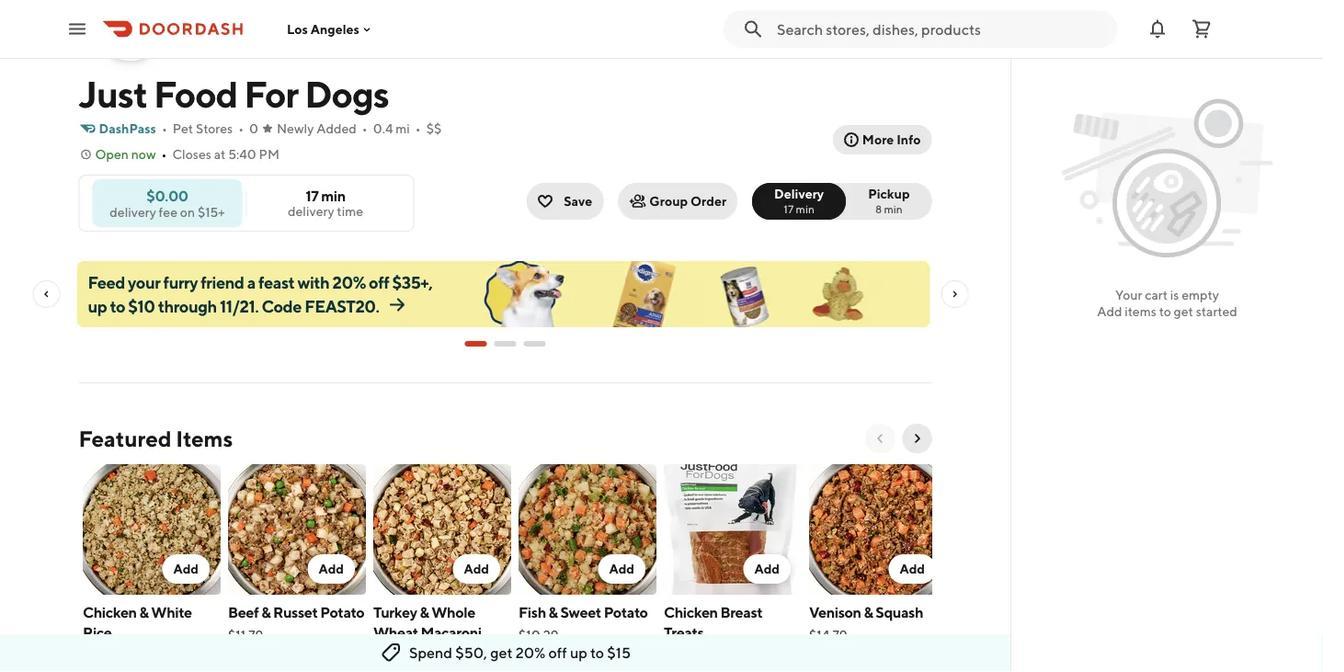 Task type: describe. For each thing, give the bounding box(es) containing it.
pet stores
[[173, 121, 233, 136]]

white
[[151, 604, 191, 621]]

1 vertical spatial off
[[549, 644, 567, 662]]

open now
[[95, 147, 156, 162]]

to inside feed your furry friend a feast with 20% off $35+, up to $10 through 11/21. code feast20.
[[110, 296, 125, 316]]

potato for fish & sweet potato
[[604, 604, 648, 621]]

squash
[[876, 604, 923, 621]]

& for chicken
[[139, 604, 148, 621]]

angeles
[[311, 21, 360, 37]]

delivery 17 min
[[775, 186, 824, 215]]

add for venison & squash
[[900, 562, 925, 577]]

feast20.
[[305, 296, 380, 316]]

notification bell image
[[1147, 18, 1169, 40]]

pickup 8 min
[[869, 186, 910, 215]]

more
[[863, 132, 895, 147]]

just food for dogs image
[[95, 0, 165, 59]]

add button for turkey & whole wheat macaroni
[[453, 555, 500, 584]]

$14.79
[[809, 628, 847, 643]]

$15
[[608, 644, 631, 662]]

order
[[691, 194, 727, 209]]

add for beef & russet potato
[[318, 562, 344, 577]]

chicken breast treats
[[664, 604, 762, 642]]

$10
[[128, 296, 155, 316]]

add button for chicken breast treats
[[743, 555, 791, 584]]

dashpass
[[99, 121, 156, 136]]

none radio containing pickup
[[836, 183, 932, 220]]

group
[[650, 194, 688, 209]]

delivery inside 17 min delivery time
[[288, 204, 334, 219]]

0 horizontal spatial get
[[490, 644, 513, 662]]

fish & sweet potato image
[[518, 465, 656, 595]]

$0.00
[[147, 187, 188, 204]]

0.4
[[373, 121, 393, 136]]

17 inside 17 min delivery time
[[306, 187, 319, 205]]

mi
[[396, 121, 410, 136]]

11/21.
[[220, 296, 259, 316]]

fish & sweet potato $10.29
[[518, 604, 648, 643]]

open
[[95, 147, 129, 162]]

$10.29 inside fish & sweet potato $10.29
[[518, 628, 558, 643]]

to for your cart is empty add items to get started
[[1160, 304, 1172, 319]]

code
[[262, 296, 302, 316]]

add inside your cart is empty add items to get started
[[1098, 304, 1123, 319]]

turkey & whole wheat macaroni image
[[373, 465, 511, 595]]

time
[[337, 204, 363, 219]]

• left pet
[[162, 121, 167, 136]]

furry
[[163, 273, 198, 292]]

• left the 0.4
[[362, 121, 368, 136]]

add for chicken breast treats
[[754, 562, 780, 577]]

items
[[176, 426, 233, 452]]

pm
[[259, 147, 280, 162]]

add button for chicken & white rice
[[162, 555, 209, 584]]

stores
[[196, 121, 233, 136]]

delivery
[[775, 186, 824, 201]]

8
[[876, 202, 882, 215]]

$35+,
[[392, 273, 433, 292]]

featured items heading
[[79, 424, 233, 454]]

none radio containing delivery
[[753, 183, 847, 220]]

newly added •
[[277, 121, 368, 136]]

open menu image
[[66, 18, 88, 40]]

min for delivery
[[796, 202, 815, 215]]

previous button of carousel image
[[874, 431, 888, 446]]

17 inside delivery 17 min
[[784, 202, 794, 215]]

fee
[[159, 204, 178, 219]]

add button for fish & sweet potato
[[598, 555, 645, 584]]

your
[[128, 273, 160, 292]]

just food for dogs
[[79, 72, 389, 115]]

group order button
[[619, 183, 738, 220]]

closes
[[172, 147, 212, 162]]

to for spend $50, get 20% off up to $15
[[591, 644, 605, 662]]

chicken breast treats image
[[664, 465, 802, 595]]

turkey & whole wheat macaroni $10.29
[[373, 604, 481, 663]]

now
[[131, 147, 156, 162]]

spend $50, get 20% off up to $15
[[409, 644, 631, 662]]

your
[[1116, 288, 1143, 303]]

add for chicken & white rice
[[173, 562, 198, 577]]

$11.79
[[228, 628, 263, 643]]

breast
[[720, 604, 762, 621]]

spend
[[409, 644, 453, 662]]

pet
[[173, 121, 193, 136]]

rice
[[82, 624, 111, 642]]

delivery inside $0.00 delivery fee on $15+
[[110, 204, 156, 219]]

beef & russet potato image
[[228, 465, 366, 595]]

fish
[[518, 604, 546, 621]]

whole
[[431, 604, 475, 621]]

min inside 17 min delivery time
[[321, 187, 346, 205]]



Task type: locate. For each thing, give the bounding box(es) containing it.
add up squash at the right of page
[[900, 562, 925, 577]]

chicken
[[82, 604, 136, 621], [664, 604, 718, 621]]

1 vertical spatial $10.29
[[373, 648, 413, 663]]

friend
[[201, 273, 244, 292]]

$$
[[427, 121, 442, 136]]

min inside delivery 17 min
[[796, 202, 815, 215]]

1 horizontal spatial delivery
[[288, 204, 334, 219]]

17
[[306, 187, 319, 205], [784, 202, 794, 215]]

None radio
[[836, 183, 932, 220]]

at
[[214, 147, 226, 162]]

cart
[[1146, 288, 1168, 303]]

17 down "delivery"
[[784, 202, 794, 215]]

0.4 mi • $$
[[373, 121, 442, 136]]

los angeles
[[287, 21, 360, 37]]

4 add button from the left
[[598, 555, 645, 584]]

min down "delivery"
[[796, 202, 815, 215]]

1 horizontal spatial chicken
[[664, 604, 718, 621]]

& left white
[[139, 604, 148, 621]]

get
[[1175, 304, 1194, 319], [490, 644, 513, 662]]

0 horizontal spatial 17
[[306, 187, 319, 205]]

add button up squash at the right of page
[[889, 555, 936, 584]]

None radio
[[753, 183, 847, 220]]

2 & from the left
[[261, 604, 270, 621]]

0 horizontal spatial chicken
[[82, 604, 136, 621]]

1 potato from the left
[[320, 604, 364, 621]]

dogs
[[305, 72, 389, 115]]

0 vertical spatial $10.29
[[518, 628, 558, 643]]

0 vertical spatial get
[[1175, 304, 1194, 319]]

delivery left fee
[[110, 204, 156, 219]]

feast
[[259, 273, 295, 292]]

chicken for chicken breast treats
[[664, 604, 718, 621]]

1 horizontal spatial off
[[549, 644, 567, 662]]

chicken & white rice
[[82, 604, 191, 642]]

pickup
[[869, 186, 910, 201]]

add for turkey & whole wheat macaroni
[[464, 562, 489, 577]]

17 left time
[[306, 187, 319, 205]]

to down the cart in the right of the page
[[1160, 304, 1172, 319]]

& right beef
[[261, 604, 270, 621]]

los
[[287, 21, 308, 37]]

$10.29 down fish
[[518, 628, 558, 643]]

0 horizontal spatial delivery
[[110, 204, 156, 219]]

order methods option group
[[753, 183, 932, 220]]

off down fish & sweet potato $10.29
[[549, 644, 567, 662]]

potato up $15 on the bottom left of the page
[[604, 604, 648, 621]]

add button
[[162, 555, 209, 584], [307, 555, 355, 584], [453, 555, 500, 584], [598, 555, 645, 584], [743, 555, 791, 584], [889, 555, 936, 584]]

add button up whole
[[453, 555, 500, 584]]

2 horizontal spatial min
[[885, 202, 903, 215]]

venison & squash image
[[809, 465, 947, 595]]

0 vertical spatial 20%
[[333, 273, 366, 292]]

off
[[369, 273, 389, 292], [549, 644, 567, 662]]

20% up feast20.
[[333, 273, 366, 292]]

3 & from the left
[[419, 604, 429, 621]]

to left the $10
[[110, 296, 125, 316]]

with
[[298, 273, 330, 292]]

&
[[139, 604, 148, 621], [261, 604, 270, 621], [419, 604, 429, 621], [548, 604, 558, 621], [864, 604, 873, 621]]

• right mi
[[416, 121, 421, 136]]

min down added
[[321, 187, 346, 205]]

turkey
[[373, 604, 417, 621]]

0 vertical spatial off
[[369, 273, 389, 292]]

up down fish & sweet potato $10.29
[[570, 644, 588, 662]]

add button up white
[[162, 555, 209, 584]]

& for beef
[[261, 604, 270, 621]]

0 items, open order cart image
[[1191, 18, 1214, 40]]

& inside fish & sweet potato $10.29
[[548, 604, 558, 621]]

beef & russet potato $11.79
[[228, 604, 364, 643]]

on
[[180, 204, 195, 219]]

add button up "sweet"
[[598, 555, 645, 584]]

newly
[[277, 121, 314, 136]]

more info button
[[833, 125, 932, 155]]

& inside chicken & white rice
[[139, 604, 148, 621]]

1 vertical spatial 20%
[[516, 644, 546, 662]]

Store search: begin typing to search for stores available on DoorDash text field
[[777, 19, 1107, 39]]

items
[[1125, 304, 1157, 319]]

delivery left time
[[288, 204, 334, 219]]

1 vertical spatial up
[[570, 644, 588, 662]]

chicken inside chicken & white rice
[[82, 604, 136, 621]]

macaroni
[[421, 624, 481, 642]]

add for fish & sweet potato
[[609, 562, 634, 577]]

5 add button from the left
[[743, 555, 791, 584]]

up inside feed your furry friend a feast with 20% off $35+, up to $10 through 11/21. code feast20.
[[88, 296, 107, 316]]

0
[[249, 121, 258, 136]]

min
[[321, 187, 346, 205], [796, 202, 815, 215], [885, 202, 903, 215]]

sweet
[[560, 604, 601, 621]]

$0.00 delivery fee on $15+
[[110, 187, 225, 219]]

group order
[[650, 194, 727, 209]]

off left $35+,
[[369, 273, 389, 292]]

chicken for chicken & white rice
[[82, 604, 136, 621]]

3 add button from the left
[[453, 555, 500, 584]]

2 horizontal spatial to
[[1160, 304, 1172, 319]]

1 horizontal spatial up
[[570, 644, 588, 662]]

min inside the pickup 8 min
[[885, 202, 903, 215]]

0 horizontal spatial potato
[[320, 604, 364, 621]]

1 horizontal spatial get
[[1175, 304, 1194, 319]]

add up breast
[[754, 562, 780, 577]]

0 horizontal spatial off
[[369, 273, 389, 292]]

venison & squash $14.79
[[809, 604, 923, 643]]

20% down fish
[[516, 644, 546, 662]]

2 add button from the left
[[307, 555, 355, 584]]

empty
[[1182, 288, 1220, 303]]

1 vertical spatial get
[[490, 644, 513, 662]]

save
[[564, 194, 593, 209]]

beef
[[228, 604, 258, 621]]

$10.29 inside turkey & whole wheat macaroni $10.29
[[373, 648, 413, 663]]

potato right russet
[[320, 604, 364, 621]]

•
[[162, 121, 167, 136], [238, 121, 244, 136], [362, 121, 368, 136], [416, 121, 421, 136], [162, 147, 167, 162]]

to
[[110, 296, 125, 316], [1160, 304, 1172, 319], [591, 644, 605, 662]]

los angeles button
[[287, 21, 374, 37]]

chicken inside chicken breast treats
[[664, 604, 718, 621]]

featured
[[79, 426, 172, 452]]

next button of carousel image
[[910, 431, 925, 446]]

& right fish
[[548, 604, 558, 621]]

get down is
[[1175, 304, 1194, 319]]

1 horizontal spatial $10.29
[[518, 628, 558, 643]]

to inside your cart is empty add items to get started
[[1160, 304, 1172, 319]]

to left $15 on the bottom left of the page
[[591, 644, 605, 662]]

17 min delivery time
[[288, 187, 363, 219]]

for
[[244, 72, 298, 115]]

& inside venison & squash $14.79
[[864, 604, 873, 621]]

add button for beef & russet potato
[[307, 555, 355, 584]]

chicken up the "treats"
[[664, 604, 718, 621]]

wheat
[[373, 624, 418, 642]]

& for turkey
[[419, 604, 429, 621]]

featured items
[[79, 426, 233, 452]]

1 horizontal spatial potato
[[604, 604, 648, 621]]

add button up breast
[[743, 555, 791, 584]]

5 & from the left
[[864, 604, 873, 621]]

russet
[[273, 604, 317, 621]]

delivery
[[288, 204, 334, 219], [110, 204, 156, 219]]

just
[[79, 72, 147, 115]]

chicken & white rice image
[[82, 465, 220, 595]]

1 horizontal spatial 20%
[[516, 644, 546, 662]]

treats
[[664, 624, 704, 642]]

more info
[[863, 132, 921, 147]]

add
[[1098, 304, 1123, 319], [173, 562, 198, 577], [318, 562, 344, 577], [464, 562, 489, 577], [609, 562, 634, 577], [754, 562, 780, 577], [900, 562, 925, 577]]

0 horizontal spatial 20%
[[333, 273, 366, 292]]

& for fish
[[548, 604, 558, 621]]

add up fish & sweet potato $10.29
[[609, 562, 634, 577]]

5:40
[[228, 147, 256, 162]]

• closes at 5:40 pm
[[162, 147, 280, 162]]

add up whole
[[464, 562, 489, 577]]

save button
[[527, 183, 604, 220]]

your cart is empty add items to get started
[[1098, 288, 1238, 319]]

select promotional banner element
[[465, 328, 546, 361]]

a
[[247, 273, 256, 292]]

info
[[897, 132, 921, 147]]

dashpass •
[[99, 121, 167, 136]]

• right "now"
[[162, 147, 167, 162]]

added
[[317, 121, 357, 136]]

$15+
[[198, 204, 225, 219]]

add button for venison & squash
[[889, 555, 936, 584]]

food
[[154, 72, 238, 115]]

1 & from the left
[[139, 604, 148, 621]]

1 add button from the left
[[162, 555, 209, 584]]

$50,
[[456, 644, 488, 662]]

venison
[[809, 604, 861, 621]]

1 chicken from the left
[[82, 604, 136, 621]]

started
[[1197, 304, 1238, 319]]

20%
[[333, 273, 366, 292], [516, 644, 546, 662]]

2 chicken from the left
[[664, 604, 718, 621]]

0 vertical spatial up
[[88, 296, 107, 316]]

get right $50,
[[490, 644, 513, 662]]

add up white
[[173, 562, 198, 577]]

$10.29 down wheat
[[373, 648, 413, 663]]

potato for beef & russet potato
[[320, 604, 364, 621]]

feed your furry friend a feast with 20% off $35+, up to $10 through 11/21. code feast20.
[[88, 273, 433, 316]]

• left 0
[[238, 121, 244, 136]]

0 horizontal spatial min
[[321, 187, 346, 205]]

min for pickup
[[885, 202, 903, 215]]

& left whole
[[419, 604, 429, 621]]

1 horizontal spatial min
[[796, 202, 815, 215]]

0 horizontal spatial up
[[88, 296, 107, 316]]

6 add button from the left
[[889, 555, 936, 584]]

2 potato from the left
[[604, 604, 648, 621]]

up
[[88, 296, 107, 316], [570, 644, 588, 662]]

& for venison
[[864, 604, 873, 621]]

add up beef & russet potato $11.79
[[318, 562, 344, 577]]

& left squash at the right of page
[[864, 604, 873, 621]]

potato inside fish & sweet potato $10.29
[[604, 604, 648, 621]]

potato inside beef & russet potato $11.79
[[320, 604, 364, 621]]

potato
[[320, 604, 364, 621], [604, 604, 648, 621]]

through
[[158, 296, 217, 316]]

0 horizontal spatial $10.29
[[373, 648, 413, 663]]

off inside feed your furry friend a feast with 20% off $35+, up to $10 through 11/21. code feast20.
[[369, 273, 389, 292]]

& inside beef & russet potato $11.79
[[261, 604, 270, 621]]

is
[[1171, 288, 1180, 303]]

min right 8
[[885, 202, 903, 215]]

4 & from the left
[[548, 604, 558, 621]]

add down "your"
[[1098, 304, 1123, 319]]

& inside turkey & whole wheat macaroni $10.29
[[419, 604, 429, 621]]

20% inside feed your furry friend a feast with 20% off $35+, up to $10 through 11/21. code feast20.
[[333, 273, 366, 292]]

feed
[[88, 273, 125, 292]]

chicken up rice
[[82, 604, 136, 621]]

1 horizontal spatial to
[[591, 644, 605, 662]]

0 horizontal spatial to
[[110, 296, 125, 316]]

1 horizontal spatial 17
[[784, 202, 794, 215]]

add button up russet
[[307, 555, 355, 584]]

get inside your cart is empty add items to get started
[[1175, 304, 1194, 319]]

up down the feed at the left of page
[[88, 296, 107, 316]]



Task type: vqa. For each thing, say whether or not it's contained in the screenshot.
2.5 mi • 31 min
no



